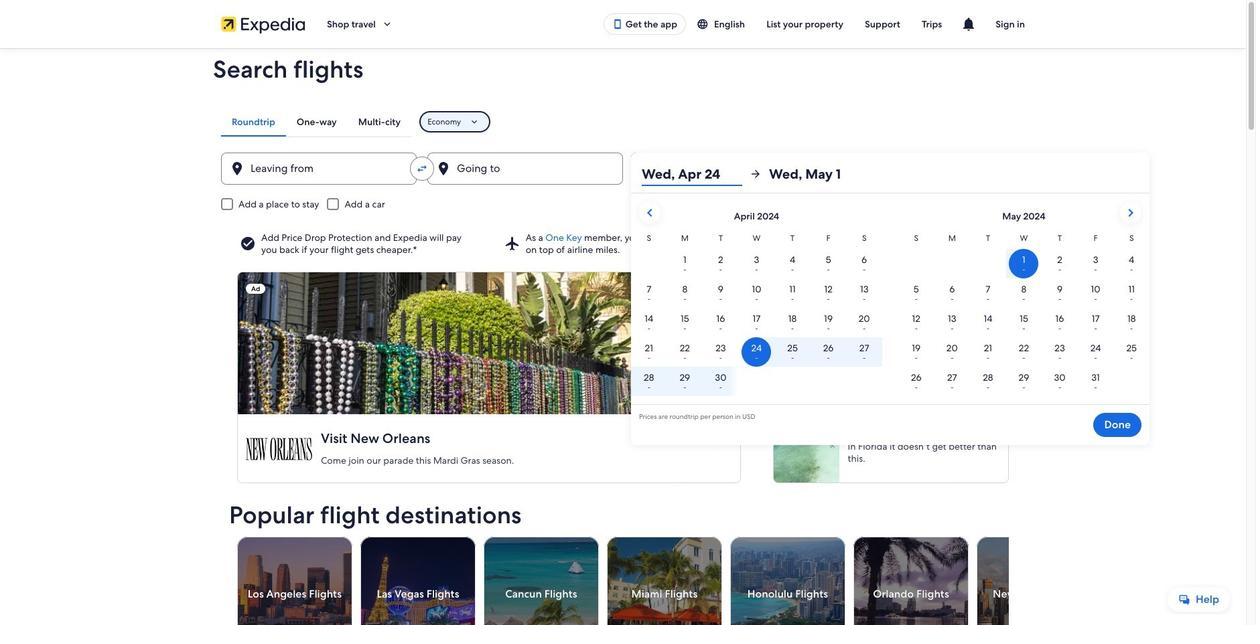 Task type: locate. For each thing, give the bounding box(es) containing it.
small image
[[697, 18, 714, 30]]

previous image
[[229, 587, 245, 603]]

swap origin and destination values image
[[416, 163, 428, 175]]

main content
[[0, 48, 1247, 626]]

download the app button image
[[612, 19, 623, 29]]

new york flights image
[[977, 537, 1092, 626]]

tab list
[[221, 107, 412, 137]]

miami flights image
[[607, 537, 722, 626]]



Task type: describe. For each thing, give the bounding box(es) containing it.
popular flight destinations region
[[221, 503, 1092, 626]]

orlando flights image
[[854, 537, 969, 626]]

cancun flights image
[[484, 537, 599, 626]]

shop travel image
[[381, 18, 393, 30]]

next month image
[[1123, 205, 1139, 221]]

next image
[[1001, 587, 1017, 603]]

las vegas flights image
[[361, 537, 476, 626]]

honolulu flights image
[[730, 537, 846, 626]]

previous month image
[[642, 205, 658, 221]]

los angeles flights image
[[237, 537, 353, 626]]

expedia logo image
[[221, 15, 306, 34]]

communication center icon image
[[961, 16, 977, 32]]



Task type: vqa. For each thing, say whether or not it's contained in the screenshot.
the excitement
no



